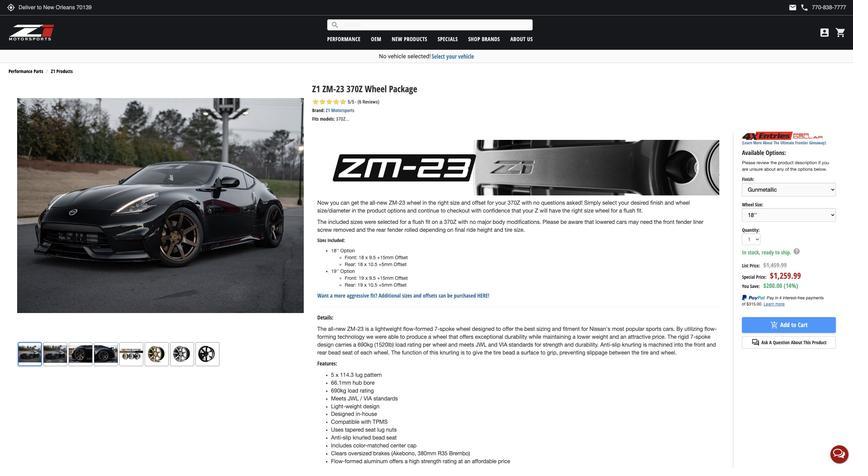 Task type: describe. For each thing, give the bounding box(es) containing it.
1 horizontal spatial size
[[584, 207, 594, 214]]

into
[[674, 341, 683, 348]]

knurled
[[353, 434, 371, 441]]

and left continue
[[407, 207, 417, 214]]

the down rigid
[[685, 341, 692, 348]]

selected!
[[407, 53, 431, 60]]

asked!
[[567, 200, 583, 206]]

may
[[628, 219, 639, 225]]

seat inside the all-new zm-23 is a lightweight flow-formed 7-spoke wheel designed to offer the best sizing and fitment for nissan's most popular sports cars. by utilizing flow- forming technology we were able to produce a wheel that offers exceptional durability while maintaining a lower weight and an attractive price. the rigid 7-spoke design carries a 690kg (1520lb) load rating per wheel and meets jwl and via standards for strength and durability. anti-slip knurling is machined into the front and rear bead seat of each wheel. the function of this knurling is to give the tire bead a surface to grip, preventing slippage between the tire and wheel.
[[342, 349, 353, 355]]

list price: $1,459.99
[[742, 261, 787, 269]]

1 vertical spatial be
[[447, 292, 453, 299]]

want a more aggressive fit? additional sizes and offsets can be purchased here !
[[317, 292, 489, 299]]

1 horizontal spatial on
[[447, 226, 453, 233]]

an inside the all-new zm-23 is a lightweight flow-formed 7-spoke wheel designed to offer the best sizing and fitment for nissan's most popular sports cars. by utilizing flow- forming technology we were able to produce a wheel that offers exceptional durability while maintaining a lower weight and an attractive price. the rigid 7-spoke design carries a 690kg (1520lb) load rating per wheel and meets jwl and via standards for strength and durability. anti-slip knurling is machined into the front and rear bead seat of each wheel. the function of this knurling is to give the tire bead a surface to grip, preventing slippage between the tire and wheel.
[[620, 334, 626, 340]]

and down exceptional
[[488, 341, 497, 348]]

about inside (learn more about the ultimate frontier giveaway) available options: please review the product description if you are unsure about any of the options below.
[[763, 140, 773, 146]]

oem
[[371, 35, 381, 43]]

the down cars.
[[668, 334, 677, 340]]

cars
[[616, 219, 627, 225]]

0 vertical spatial wheel
[[365, 83, 387, 95]]

z1 motorsports logo image
[[9, 24, 55, 41]]

details:
[[317, 314, 333, 321]]

in-
[[356, 411, 362, 417]]

2 flow- from the left
[[705, 326, 717, 332]]

stock,
[[748, 248, 760, 256]]

0 horizontal spatial bead
[[328, 349, 341, 355]]

5 star from the left
[[340, 98, 347, 105]]

special
[[742, 274, 755, 280]]

about us
[[510, 35, 533, 43]]

the up "about"
[[771, 160, 777, 165]]

2 rear: from the top
[[345, 282, 356, 288]]

slip inside 5 x 114.3 lug pattern 66.1mm hub bore 690kg load rating meets jwl / via standards light-weight design designed in-house compatible with tpms uses tapered seat lug nuts anti-slip knurled bead seat includes color-matched center cap clears oversized brakes (akebono, 380mm r35 brembo) flow-formed aluminum offers a high strength rating at an affordable price
[[343, 434, 351, 441]]

1 vertical spatial 18
[[358, 262, 363, 267]]

1 vertical spatial spoke
[[696, 334, 710, 340]]

pattern
[[364, 372, 382, 378]]

nuts
[[386, 427, 397, 433]]

1 vertical spatial in
[[352, 207, 356, 214]]

checkout
[[447, 207, 470, 214]]

rear inside "the included sizes were selected for a flush fit on a 370z with no major body modifications. please be aware that lowered cars may need the front fender liner screw removed and the rear fender rolled depending on final ride height and tire size."
[[376, 226, 386, 233]]

and left meets
[[448, 341, 458, 348]]

a up we
[[371, 326, 374, 332]]

durability
[[505, 334, 527, 340]]

0 vertical spatial 19
[[359, 275, 364, 281]]

1 option from the top
[[340, 248, 355, 254]]

!
[[488, 292, 489, 299]]

new products
[[392, 35, 427, 43]]

a left more
[[330, 292, 333, 299]]

for up lower
[[581, 326, 588, 332]]

your left z
[[523, 207, 533, 214]]

18'' option front: 18 x 9.5 +15mm offset rear: 18 x 10.5 +5mm offset 19'' option front: 19 x 9.5 +15mm offset rear: 19 x 10.5 +5mm offset
[[331, 248, 408, 288]]

cap
[[407, 442, 417, 448]]

sports
[[646, 326, 661, 332]]

(akebono,
[[391, 450, 416, 456]]

sizes inside "the included sizes were selected for a flush fit on a 370z with no major body modifications. please be aware that lowered cars may need the front fender liner screw removed and the rear fender rolled depending on final ride height and tire size."
[[350, 219, 363, 225]]

1 vertical spatial seat
[[365, 427, 376, 433]]

lower
[[577, 334, 590, 340]]

0 horizontal spatial tire
[[493, 349, 501, 355]]

the right give
[[484, 349, 492, 355]]

2 horizontal spatial new
[[392, 35, 402, 43]]

new inside the all-new zm-23 is a lightweight flow-formed 7-spoke wheel designed to offer the best sizing and fitment for nissan's most popular sports cars. by utilizing flow- forming technology we were able to produce a wheel that offers exceptional durability while maintaining a lower weight and an attractive price. the rigid 7-spoke design carries a 690kg (1520lb) load rating per wheel and meets jwl and via standards for strength and durability. anti-slip knurling is machined into the front and rear bead seat of each wheel. the function of this knurling is to give the tire bead a surface to grip, preventing slippage between the tire and wheel.
[[336, 326, 346, 332]]

23 inside now you can get the all-new zm-23 wheel in the right size and offset for your 370z with no questions asked! simply select your desired finish and wheel size/diameter in the product options and continue to checkout with confidence that your z will have the right size wheel for a flush fit.
[[399, 200, 405, 206]]

confidence
[[483, 207, 510, 214]]

meets
[[331, 395, 346, 401]]

fit
[[426, 219, 430, 225]]

performance parts link
[[9, 68, 43, 74]]

modifications.
[[507, 219, 541, 225]]

standards inside 5 x 114.3 lug pattern 66.1mm hub bore 690kg load rating meets jwl / via standards light-weight design designed in-house compatible with tpms uses tapered seat lug nuts anti-slip knurled bead seat includes color-matched center cap clears oversized brakes (akebono, 380mm r35 brembo) flow-formed aluminum offers a high strength rating at an affordable price
[[373, 395, 398, 401]]

1 vertical spatial 19
[[358, 282, 363, 288]]

to left offer
[[496, 326, 501, 332]]

that inside now you can get the all-new zm-23 wheel in the right size and offset for your 370z with no questions asked! simply select your desired finish and wheel size/diameter in the product options and continue to checkout with confidence that your z will have the right size wheel for a flush fit.
[[512, 207, 521, 214]]

search
[[331, 21, 339, 29]]

about us link
[[510, 35, 533, 43]]

1 horizontal spatial sizes
[[402, 292, 412, 299]]

options:
[[766, 149, 786, 157]]

0 horizontal spatial lug
[[355, 372, 363, 378]]

sizes
[[317, 237, 326, 244]]

able
[[388, 334, 399, 340]]

desired
[[631, 200, 649, 206]]

x inside 5 x 114.3 lug pattern 66.1mm hub bore 690kg load rating meets jwl / via standards light-weight design designed in-house compatible with tpms uses tapered seat lug nuts anti-slip knurled bead seat includes color-matched center cap clears oversized brakes (akebono, 380mm r35 brembo) flow-formed aluminum offers a high strength rating at an affordable price
[[336, 372, 339, 378]]

the up continue
[[428, 200, 436, 206]]

brembo)
[[449, 450, 470, 456]]

mail phone
[[789, 3, 809, 12]]

produce
[[406, 334, 427, 340]]

cart
[[798, 321, 808, 329]]

0 horizontal spatial of
[[354, 349, 359, 355]]

the right get
[[360, 200, 368, 206]]

aluminum
[[364, 458, 388, 464]]

no
[[379, 53, 386, 60]]

offers inside 5 x 114.3 lug pattern 66.1mm hub bore 690kg load rating meets jwl / via standards light-weight design designed in-house compatible with tpms uses tapered seat lug nuts anti-slip knurled bead seat includes color-matched center cap clears oversized brakes (akebono, 380mm r35 brembo) flow-formed aluminum offers a high strength rating at an affordable price
[[389, 458, 403, 464]]

380mm
[[418, 450, 436, 456]]

2 horizontal spatial is
[[643, 341, 647, 348]]

2 horizontal spatial bead
[[503, 349, 515, 355]]

front inside "the included sizes were selected for a flush fit on a 370z with no major body modifications. please be aware that lowered cars may need the front fender liner screw removed and the rear fender rolled depending on final ride height and tire size."
[[663, 219, 675, 225]]

price
[[498, 458, 510, 464]]

performance parts
[[9, 68, 43, 74]]

0 horizontal spatial right
[[438, 200, 449, 206]]

matched
[[367, 442, 389, 448]]

1 wheel. from the left
[[374, 349, 390, 355]]

select
[[432, 52, 445, 60]]

slip inside the all-new zm-23 is a lightweight flow-formed 7-spoke wheel designed to offer the best sizing and fitment for nissan's most popular sports cars. by utilizing flow- forming technology we were able to produce a wheel that offers exceptional durability while maintaining a lower weight and an attractive price. the rigid 7-spoke design carries a 690kg (1520lb) load rating per wheel and meets jwl and via standards for strength and durability. anti-slip knurling is machined into the front and rear bead seat of each wheel. the function of this knurling is to give the tire bead a surface to grip, preventing slippage between the tire and wheel.
[[612, 341, 621, 348]]

1 vertical spatial can
[[439, 292, 446, 299]]

tire inside "the included sizes were selected for a flush fit on a 370z with no major body modifications. please be aware that lowered cars may need the front fender liner screw removed and the rear fender rolled depending on final ride height and tire size."
[[505, 226, 512, 233]]

now
[[317, 200, 329, 206]]

mail link
[[789, 3, 797, 12]]

z1 for z1 products
[[51, 68, 55, 74]]

0 horizontal spatial 7-
[[435, 326, 440, 332]]

4 star from the left
[[333, 98, 340, 105]]

new products link
[[392, 35, 427, 43]]

price: for $1,259.99
[[756, 274, 767, 280]]

0 horizontal spatial rating
[[360, 387, 374, 394]]

offers inside the all-new zm-23 is a lightweight flow-formed 7-spoke wheel designed to offer the best sizing and fitment for nissan's most popular sports cars. by utilizing flow- forming technology we were able to produce a wheel that offers exceptional durability while maintaining a lower weight and an attractive price. the rigid 7-spoke design carries a 690kg (1520lb) load rating per wheel and meets jwl and via standards for strength and durability. anti-slip knurling is machined into the front and rear bead seat of each wheel. the function of this knurling is to give the tire bead a surface to grip, preventing slippage between the tire and wheel.
[[460, 334, 473, 340]]

to down meets
[[466, 349, 471, 355]]

0 vertical spatial on
[[432, 219, 438, 225]]

5 x 114.3 lug pattern 66.1mm hub bore 690kg load rating meets jwl / via standards light-weight design designed in-house compatible with tpms uses tapered seat lug nuts anti-slip knurled bead seat includes color-matched center cap clears oversized brakes (akebono, 380mm r35 brembo) flow-formed aluminum offers a high strength rating at an affordable price
[[331, 372, 510, 464]]

formed inside the all-new zm-23 is a lightweight flow-formed 7-spoke wheel designed to offer the best sizing and fitment for nissan's most popular sports cars. by utilizing flow- forming technology we were able to produce a wheel that offers exceptional durability while maintaining a lower weight and an attractive price. the rigid 7-spoke design carries a 690kg (1520lb) load rating per wheel and meets jwl and via standards for strength and durability. anti-slip knurling is machined into the front and rear bead seat of each wheel. the function of this knurling is to give the tire bead a surface to grip, preventing slippage between the tire and wheel.
[[416, 326, 433, 332]]

and down "machined" at the right
[[650, 349, 659, 355]]

your right select
[[446, 52, 457, 60]]

1 horizontal spatial in
[[423, 200, 427, 206]]

your up confidence
[[495, 200, 506, 206]]

want
[[317, 292, 329, 299]]

0 horizontal spatial zm-
[[322, 83, 336, 95]]

in stock, ready to ship. help
[[742, 248, 800, 256]]

please inside "the included sizes were selected for a flush fit on a 370z with no major body modifications. please be aware that lowered cars may need the front fender liner screw removed and the rear fender rolled depending on final ride height and tire size."
[[543, 219, 559, 225]]

3 star from the left
[[326, 98, 333, 105]]

0 vertical spatial 18
[[359, 255, 364, 260]]

vehicle inside no vehicle selected! select your vehicle
[[388, 53, 406, 60]]

a up the depending
[[439, 219, 442, 225]]

5/5 -
[[348, 99, 356, 105]]

1 horizontal spatial right
[[572, 207, 583, 214]]

options inside (learn more about the ultimate frontier giveaway) available options: please review the product description if you are unsure about any of the options below.
[[798, 167, 813, 172]]

via inside the all-new zm-23 is a lightweight flow-formed 7-spoke wheel designed to offer the best sizing and fitment for nissan's most popular sports cars. by utilizing flow- forming technology we were able to produce a wheel that offers exceptional durability while maintaining a lower weight and an attractive price. the rigid 7-spoke design carries a 690kg (1520lb) load rating per wheel and meets jwl and via standards for strength and durability. anti-slip knurling is machined into the front and rear bead seat of each wheel. the function of this knurling is to give the tire bead a surface to grip, preventing slippage between the tire and wheel.
[[499, 341, 507, 348]]

your right the "select" in the top of the page
[[618, 200, 629, 206]]

can inside now you can get the all-new zm-23 wheel in the right size and offset for your 370z with no questions asked! simply select your desired finish and wheel size/diameter in the product options and continue to checkout with confidence that your z will have the right size wheel for a flush fit.
[[341, 200, 350, 206]]

with up modifications.
[[522, 200, 532, 206]]

please inside (learn more about the ultimate frontier giveaway) available options: please review the product description if you are unsure about any of the options below.
[[742, 160, 755, 165]]

ride
[[467, 226, 476, 233]]

2 horizontal spatial rating
[[443, 458, 457, 464]]

1 horizontal spatial of
[[423, 349, 428, 355]]

tapered
[[345, 427, 364, 433]]

and up the checkout
[[461, 200, 470, 206]]

us
[[527, 35, 533, 43]]

a
[[769, 339, 772, 346]]

with down offset on the top of page
[[471, 207, 481, 214]]

a up rolled
[[408, 219, 411, 225]]

the right between
[[632, 349, 639, 355]]

and right into
[[707, 341, 716, 348]]

1 vertical spatial wheel
[[742, 201, 754, 208]]

ask
[[761, 339, 768, 346]]

23 inside the all-new zm-23 is a lightweight flow-formed 7-spoke wheel designed to offer the best sizing and fitment for nissan's most popular sports cars. by utilizing flow- forming technology we were able to produce a wheel that offers exceptional durability while maintaining a lower weight and an attractive price. the rigid 7-spoke design carries a 690kg (1520lb) load rating per wheel and meets jwl and via standards for strength and durability. anti-slip knurling is machined into the front and rear bead seat of each wheel. the function of this knurling is to give the tire bead a surface to grip, preventing slippage between the tire and wheel.
[[358, 326, 364, 332]]

product
[[812, 339, 827, 346]]

product inside now you can get the all-new zm-23 wheel in the right size and offset for your 370z with no questions asked! simply select your desired finish and wheel size/diameter in the product options and continue to checkout with confidence that your z will have the right size wheel for a flush fit.
[[367, 207, 386, 214]]

a left surface
[[517, 349, 519, 355]]

690kg inside the all-new zm-23 is a lightweight flow-formed 7-spoke wheel designed to offer the best sizing and fitment for nissan's most popular sports cars. by utilizing flow- forming technology we were able to produce a wheel that offers exceptional durability while maintaining a lower weight and an attractive price. the rigid 7-spoke design carries a 690kg (1520lb) load rating per wheel and meets jwl and via standards for strength and durability. anti-slip knurling is machined into the front and rear bead seat of each wheel. the function of this knurling is to give the tire bead a surface to grip, preventing slippage between the tire and wheel.
[[358, 341, 373, 348]]

for down while
[[535, 341, 541, 348]]

removed
[[333, 226, 355, 233]]

a inside 5 x 114.3 lug pattern 66.1mm hub bore 690kg load rating meets jwl / via standards light-weight design designed in-house compatible with tpms uses tapered seat lug nuts anti-slip knurled bead seat includes color-matched center cap clears oversized brakes (akebono, 380mm r35 brembo) flow-formed aluminum offers a high strength rating at an affordable price
[[405, 458, 408, 464]]

this
[[430, 349, 438, 355]]

0 vertical spatial knurling
[[622, 341, 641, 348]]

help
[[793, 248, 800, 255]]

liner
[[693, 219, 703, 225]]

forming
[[317, 334, 336, 340]]

offer
[[502, 326, 514, 332]]

between
[[609, 349, 630, 355]]

strength inside 5 x 114.3 lug pattern 66.1mm hub bore 690kg load rating meets jwl / via standards light-weight design designed in-house compatible with tpms uses tapered seat lug nuts anti-slip knurled bead seat includes color-matched center cap clears oversized brakes (akebono, 380mm r35 brembo) flow-formed aluminum offers a high strength rating at an affordable price
[[421, 458, 441, 464]]

description
[[795, 160, 817, 165]]

1 vertical spatial knurling
[[440, 349, 459, 355]]

meets
[[459, 341, 474, 348]]

to inside now you can get the all-new zm-23 wheel in the right size and offset for your 370z with no questions asked! simply select your desired finish and wheel size/diameter in the product options and continue to checkout with confidence that your z will have the right size wheel for a flush fit.
[[441, 207, 446, 214]]

package
[[389, 83, 417, 95]]

strength inside the all-new zm-23 is a lightweight flow-formed 7-spoke wheel designed to offer the best sizing and fitment for nissan's most popular sports cars. by utilizing flow- forming technology we were able to produce a wheel that offers exceptional durability while maintaining a lower weight and an attractive price. the rigid 7-spoke design carries a 690kg (1520lb) load rating per wheel and meets jwl and via standards for strength and durability. anti-slip knurling is machined into the front and rear bead seat of each wheel. the function of this knurling is to give the tire bead a surface to grip, preventing slippage between the tire and wheel.
[[543, 341, 563, 348]]

finish:
[[742, 176, 754, 182]]

the up forming
[[317, 326, 327, 332]]

5
[[331, 372, 334, 378]]

0 vertical spatial spoke
[[440, 326, 455, 332]]

no vehicle selected! select your vehicle
[[379, 52, 474, 60]]

about inside question_answer ask a question about this product
[[791, 339, 802, 346]]

while
[[529, 334, 541, 340]]

0 horizontal spatial about
[[510, 35, 526, 43]]

flush inside now you can get the all-new zm-23 wheel in the right size and offset for your 370z with no questions asked! simply select your desired finish and wheel size/diameter in the product options and continue to checkout with confidence that your z will have the right size wheel for a flush fit.
[[624, 207, 635, 214]]

66.1mm
[[331, 380, 351, 386]]

0 horizontal spatial size
[[450, 200, 460, 206]]

parts
[[34, 68, 43, 74]]

the right "have"
[[562, 207, 570, 214]]

finish
[[650, 200, 663, 206]]

0 horizontal spatial fender
[[387, 226, 403, 233]]

1 horizontal spatial is
[[461, 349, 465, 355]]

at
[[458, 458, 463, 464]]

the right any
[[790, 167, 797, 172]]

/
[[360, 395, 362, 401]]

a down technology
[[353, 341, 356, 348]]

2 option from the top
[[340, 269, 355, 274]]

you inside (learn more about the ultimate frontier giveaway) available options: please review the product description if you are unsure about any of the options below.
[[822, 160, 829, 165]]

and up preventing
[[565, 341, 574, 348]]

with inside 5 x 114.3 lug pattern 66.1mm hub bore 690kg load rating meets jwl / via standards light-weight design designed in-house compatible with tpms uses tapered seat lug nuts anti-slip knurled bead seat includes color-matched center cap clears oversized brakes (akebono, 380mm r35 brembo) flow-formed aluminum offers a high strength rating at an affordable price
[[361, 419, 371, 425]]

z1 for z1 zm-23 370z wheel package
[[312, 83, 320, 95]]

0 horizontal spatial 23
[[336, 83, 344, 95]]

giveaway)
[[809, 140, 826, 146]]

and up the maintaining
[[552, 326, 561, 332]]



Task type: locate. For each thing, give the bounding box(es) containing it.
options inside now you can get the all-new zm-23 wheel in the right size and offset for your 370z with no questions asked! simply select your desired finish and wheel size/diameter in the product options and continue to checkout with confidence that your z will have the right size wheel for a flush fit.
[[387, 207, 406, 214]]

weight inside the all-new zm-23 is a lightweight flow-formed 7-spoke wheel designed to offer the best sizing and fitment for nissan's most popular sports cars. by utilizing flow- forming technology we were able to produce a wheel that offers exceptional durability while maintaining a lower weight and an attractive price. the rigid 7-spoke design carries a 690kg (1520lb) load rating per wheel and meets jwl and via standards for strength and durability. anti-slip knurling is machined into the front and rear bead seat of each wheel. the function of this knurling is to give the tire bead a surface to grip, preventing slippage between the tire and wheel.
[[592, 334, 608, 340]]

size down simply
[[584, 207, 594, 214]]

you inside now you can get the all-new zm-23 wheel in the right size and offset for your 370z with no questions asked! simply select your desired finish and wheel size/diameter in the product options and continue to checkout with confidence that your z will have the right size wheel for a flush fit.
[[330, 200, 339, 206]]

front
[[663, 219, 675, 225], [694, 341, 705, 348]]

brakes
[[373, 450, 390, 456]]

(1520lb)
[[374, 341, 394, 348]]

7- down utilizing
[[690, 334, 696, 340]]

1 vertical spatial rating
[[360, 387, 374, 394]]

major
[[477, 219, 491, 225]]

design inside 5 x 114.3 lug pattern 66.1mm hub bore 690kg load rating meets jwl / via standards light-weight design designed in-house compatible with tpms uses tapered seat lug nuts anti-slip knurled bead seat includes color-matched center cap clears oversized brakes (akebono, 380mm r35 brembo) flow-formed aluminum offers a high strength rating at an affordable price
[[363, 403, 380, 409]]

with
[[522, 200, 532, 206], [471, 207, 481, 214], [458, 219, 468, 225], [361, 419, 371, 425]]

1 horizontal spatial slip
[[612, 341, 621, 348]]

rating down r35
[[443, 458, 457, 464]]

front inside the all-new zm-23 is a lightweight flow-formed 7-spoke wheel designed to offer the best sizing and fitment for nissan's most popular sports cars. by utilizing flow- forming technology we were able to produce a wheel that offers exceptional durability while maintaining a lower weight and an attractive price. the rigid 7-spoke design carries a 690kg (1520lb) load rating per wheel and meets jwl and via standards for strength and durability. anti-slip knurling is machined into the front and rear bead seat of each wheel. the function of this knurling is to give the tire bead a surface to grip, preventing slippage between the tire and wheel.
[[694, 341, 705, 348]]

1 +15mm from the top
[[377, 255, 394, 260]]

0 vertical spatial 690kg
[[358, 341, 373, 348]]

0 horizontal spatial is
[[365, 326, 369, 332]]

bead inside 5 x 114.3 lug pattern 66.1mm hub bore 690kg load rating meets jwl / via standards light-weight design designed in-house compatible with tpms uses tapered seat lug nuts anti-slip knurled bead seat includes color-matched center cap clears oversized brakes (akebono, 380mm r35 brembo) flow-formed aluminum offers a high strength rating at an affordable price
[[372, 434, 385, 441]]

1 rear: from the top
[[345, 262, 356, 267]]

1 vertical spatial on
[[447, 226, 453, 233]]

zm- inside the all-new zm-23 is a lightweight flow-formed 7-spoke wheel designed to offer the best sizing and fitment for nissan's most popular sports cars. by utilizing flow- forming technology we were able to produce a wheel that offers exceptional durability while maintaining a lower weight and an attractive price. the rigid 7-spoke design carries a 690kg (1520lb) load rating per wheel and meets jwl and via standards for strength and durability. anti-slip knurling is machined into the front and rear bead seat of each wheel. the function of this knurling is to give the tire bead a surface to grip, preventing slippage between the tire and wheel.
[[347, 326, 358, 332]]

0 horizontal spatial be
[[447, 292, 453, 299]]

zm- up selected
[[389, 200, 399, 206]]

option right 19''
[[340, 269, 355, 274]]

0 horizontal spatial rear
[[317, 349, 327, 355]]

1 vertical spatial price:
[[756, 274, 767, 280]]

no inside "the included sizes were selected for a flush fit on a 370z with no major body modifications. please be aware that lowered cars may need the front fender liner screw removed and the rear fender rolled depending on final ride height and tire size."
[[470, 219, 476, 225]]

690kg inside 5 x 114.3 lug pattern 66.1mm hub bore 690kg load rating meets jwl / via standards light-weight design designed in-house compatible with tpms uses tapered seat lug nuts anti-slip knurled bead seat includes color-matched center cap clears oversized brakes (akebono, 380mm r35 brembo) flow-formed aluminum offers a high strength rating at an affordable price
[[331, 387, 346, 394]]

flush inside "the included sizes were selected for a flush fit on a 370z with no major body modifications. please be aware that lowered cars may need the front fender liner screw removed and the rear fender rolled depending on final ride height and tire size."
[[412, 219, 424, 225]]

and right finish
[[665, 200, 674, 206]]

1 horizontal spatial design
[[363, 403, 380, 409]]

2 wheel. from the left
[[661, 349, 677, 355]]

the inside (learn more about the ultimate frontier giveaway) available options: please review the product description if you are unsure about any of the options below.
[[774, 140, 779, 146]]

z1 inside the star star star star star 5/5 - (6 reviews) brand: z1 motorsports fits models: 370z...
[[326, 107, 330, 114]]

rating down "bore"
[[360, 387, 374, 394]]

anti- inside the all-new zm-23 is a lightweight flow-formed 7-spoke wheel designed to offer the best sizing and fitment for nissan's most popular sports cars. by utilizing flow- forming technology we were able to produce a wheel that offers exceptional durability while maintaining a lower weight and an attractive price. the rigid 7-spoke design carries a 690kg (1520lb) load rating per wheel and meets jwl and via standards for strength and durability. anti-slip knurling is machined into the front and rear bead seat of each wheel. the function of this knurling is to give the tire bead a surface to grip, preventing slippage between the tire and wheel.
[[600, 341, 612, 348]]

with down house on the bottom left of the page
[[361, 419, 371, 425]]

special price: $1,259.99 you save: $200.00 (14%)
[[742, 270, 801, 290]]

1 horizontal spatial can
[[439, 292, 446, 299]]

load inside the all-new zm-23 is a lightweight flow-formed 7-spoke wheel designed to offer the best sizing and fitment for nissan's most popular sports cars. by utilizing flow- forming technology we were able to produce a wheel that offers exceptional durability while maintaining a lower weight and an attractive price. the rigid 7-spoke design carries a 690kg (1520lb) load rating per wheel and meets jwl and via standards for strength and durability. anti-slip knurling is machined into the front and rear bead seat of each wheel. the function of this knurling is to give the tire bead a surface to grip, preventing slippage between the tire and wheel.
[[395, 341, 406, 348]]

bore
[[364, 380, 375, 386]]

slip up includes
[[343, 434, 351, 441]]

screw
[[317, 226, 332, 233]]

1 vertical spatial +5mm
[[379, 282, 392, 288]]

0 vertical spatial anti-
[[600, 341, 612, 348]]

0 horizontal spatial formed
[[345, 458, 362, 464]]

are
[[742, 167, 748, 172]]

1 horizontal spatial 7-
[[690, 334, 696, 340]]

new
[[392, 35, 402, 43], [377, 200, 387, 206], [336, 326, 346, 332]]

1 horizontal spatial 690kg
[[358, 341, 373, 348]]

to inside in stock, ready to ship. help
[[775, 248, 780, 256]]

an right at
[[464, 458, 470, 464]]

0 vertical spatial please
[[742, 160, 755, 165]]

design inside the all-new zm-23 is a lightweight flow-formed 7-spoke wheel designed to offer the best sizing and fitment for nissan's most popular sports cars. by utilizing flow- forming technology we were able to produce a wheel that offers exceptional durability while maintaining a lower weight and an attractive price. the rigid 7-spoke design carries a 690kg (1520lb) load rating per wheel and meets jwl and via standards for strength and durability. anti-slip knurling is machined into the front and rear bead seat of each wheel. the function of this knurling is to give the tire bead a surface to grip, preventing slippage between the tire and wheel.
[[317, 341, 334, 348]]

z
[[535, 207, 538, 214]]

design
[[317, 341, 334, 348], [363, 403, 380, 409]]

the down (1520lb) in the left of the page
[[391, 349, 400, 355]]

1 star from the left
[[312, 98, 319, 105]]

slip
[[612, 341, 621, 348], [343, 434, 351, 441]]

offers up meets
[[460, 334, 473, 340]]

370z up final
[[444, 219, 456, 225]]

vehicle down shop
[[458, 52, 474, 60]]

front right need
[[663, 219, 675, 225]]

the up durability on the bottom right of the page
[[515, 326, 523, 332]]

brand:
[[312, 107, 325, 114]]

0 vertical spatial z1
[[51, 68, 55, 74]]

phone
[[800, 3, 809, 12]]

0 vertical spatial options
[[798, 167, 813, 172]]

wheel. down "machined" at the right
[[661, 349, 677, 355]]

popular
[[626, 326, 644, 332]]

0 horizontal spatial wheel
[[365, 83, 387, 95]]

jwl inside 5 x 114.3 lug pattern 66.1mm hub bore 690kg load rating meets jwl / via standards light-weight design designed in-house compatible with tpms uses tapered seat lug nuts anti-slip knurled bead seat includes color-matched center cap clears oversized brakes (akebono, 380mm r35 brembo) flow-formed aluminum offers a high strength rating at an affordable price
[[348, 395, 359, 401]]

can left get
[[341, 200, 350, 206]]

1 horizontal spatial standards
[[509, 341, 533, 348]]

flush left fit. at the top
[[624, 207, 635, 214]]

0 horizontal spatial flush
[[412, 219, 424, 225]]

z1 up brand:
[[312, 83, 320, 95]]

formed inside 5 x 114.3 lug pattern 66.1mm hub bore 690kg load rating meets jwl / via standards light-weight design designed in-house compatible with tpms uses tapered seat lug nuts anti-slip knurled bead seat includes color-matched center cap clears oversized brakes (akebono, 380mm r35 brembo) flow-formed aluminum offers a high strength rating at an affordable price
[[345, 458, 362, 464]]

of inside (learn more about the ultimate frontier giveaway) available options: please review the product description if you are unsure about any of the options below.
[[785, 167, 789, 172]]

0 horizontal spatial in
[[352, 207, 356, 214]]

shop
[[468, 35, 480, 43]]

add_shopping_cart
[[770, 321, 779, 329]]

anti- inside 5 x 114.3 lug pattern 66.1mm hub bore 690kg load rating meets jwl / via standards light-weight design designed in-house compatible with tpms uses tapered seat lug nuts anti-slip knurled bead seat includes color-matched center cap clears oversized brakes (akebono, 380mm r35 brembo) flow-formed aluminum offers a high strength rating at an affordable price
[[331, 434, 343, 441]]

the up 'options:'
[[774, 140, 779, 146]]

1 vertical spatial zm-
[[389, 200, 399, 206]]

the inside "the included sizes were selected for a flush fit on a 370z with no major body modifications. please be aware that lowered cars may need the front fender liner screw removed and the rear fender rolled depending on final ride height and tire size."
[[317, 219, 327, 225]]

tire down exceptional
[[493, 349, 501, 355]]

2 +5mm from the top
[[379, 282, 392, 288]]

690kg
[[358, 341, 373, 348], [331, 387, 346, 394]]

technology
[[338, 334, 365, 340]]

by
[[676, 326, 683, 332]]

uses
[[331, 427, 343, 433]]

select
[[602, 200, 617, 206]]

0 horizontal spatial slip
[[343, 434, 351, 441]]

a up per
[[428, 334, 431, 340]]

price: for $1,459.99
[[750, 262, 760, 269]]

0 vertical spatial design
[[317, 341, 334, 348]]

in
[[742, 248, 746, 256]]

1 front: from the top
[[345, 255, 357, 260]]

zm- inside now you can get the all-new zm-23 wheel in the right size and offset for your 370z with no questions asked! simply select your desired finish and wheel size/diameter in the product options and continue to checkout with confidence that your z will have the right size wheel for a flush fit.
[[389, 200, 399, 206]]

phone link
[[800, 3, 846, 12]]

0 vertical spatial about
[[510, 35, 526, 43]]

load inside 5 x 114.3 lug pattern 66.1mm hub bore 690kg load rating meets jwl / via standards light-weight design designed in-house compatible with tpms uses tapered seat lug nuts anti-slip knurled bead seat includes color-matched center cap clears oversized brakes (akebono, 380mm r35 brembo) flow-formed aluminum offers a high strength rating at an affordable price
[[348, 387, 358, 394]]

flush left fit
[[412, 219, 424, 225]]

about left us
[[510, 35, 526, 43]]

design up house on the bottom left of the page
[[363, 403, 380, 409]]

a down 'fitment'
[[573, 334, 576, 340]]

specials
[[438, 35, 458, 43]]

wheel left package
[[365, 83, 387, 95]]

the up 'screw'
[[317, 219, 327, 225]]

1 vertical spatial front
[[694, 341, 705, 348]]

1 vertical spatial weight
[[345, 403, 362, 409]]

fitment
[[563, 326, 580, 332]]

about
[[764, 167, 776, 172]]

product inside (learn more about the ultimate frontier giveaway) available options: please review the product description if you are unsure about any of the options below.
[[778, 160, 794, 165]]

1 horizontal spatial 23
[[358, 326, 364, 332]]

1 flow- from the left
[[403, 326, 416, 332]]

tire
[[505, 226, 512, 233], [493, 349, 501, 355], [641, 349, 649, 355]]

here
[[477, 292, 488, 299]]

lug up the hub
[[355, 372, 363, 378]]

about left this
[[791, 339, 802, 346]]

2 +15mm from the top
[[377, 275, 394, 281]]

0 vertical spatial all-
[[370, 200, 377, 206]]

1 horizontal spatial weight
[[592, 334, 608, 340]]

no inside now you can get the all-new zm-23 wheel in the right size and offset for your 370z with no questions asked! simply select your desired finish and wheel size/diameter in the product options and continue to checkout with confidence that your z will have the right size wheel for a flush fit.
[[533, 200, 540, 206]]

body
[[493, 219, 505, 225]]

1 vertical spatial design
[[363, 403, 380, 409]]

2 10.5 from the top
[[368, 282, 377, 288]]

a up "cars"
[[619, 207, 622, 214]]

all- inside the all-new zm-23 is a lightweight flow-formed 7-spoke wheel designed to offer the best sizing and fitment for nissan's most popular sports cars. by utilizing flow- forming technology we were able to produce a wheel that offers exceptional durability while maintaining a lower weight and an attractive price. the rigid 7-spoke design carries a 690kg (1520lb) load rating per wheel and meets jwl and via standards for strength and durability. anti-slip knurling is machined into the front and rear bead seat of each wheel. the function of this knurling is to give the tire bead a surface to grip, preventing slippage between the tire and wheel.
[[328, 326, 336, 332]]

0 vertical spatial 370z
[[346, 83, 363, 95]]

to
[[441, 207, 446, 214], [775, 248, 780, 256], [791, 321, 796, 329], [496, 326, 501, 332], [400, 334, 405, 340], [466, 349, 471, 355], [541, 349, 545, 355]]

right down asked! on the top right of page
[[572, 207, 583, 214]]

of right any
[[785, 167, 789, 172]]

0 vertical spatial 7-
[[435, 326, 440, 332]]

load down able
[[395, 341, 406, 348]]

1 horizontal spatial tire
[[505, 226, 512, 233]]

size/diameter
[[317, 207, 350, 214]]

rating inside the all-new zm-23 is a lightweight flow-formed 7-spoke wheel designed to offer the best sizing and fitment for nissan's most popular sports cars. by utilizing flow- forming technology we were able to produce a wheel that offers exceptional durability while maintaining a lower weight and an attractive price. the rigid 7-spoke design carries a 690kg (1520lb) load rating per wheel and meets jwl and via standards for strength and durability. anti-slip knurling is machined into the front and rear bead seat of each wheel. the function of this knurling is to give the tire bead a surface to grip, preventing slippage between the tire and wheel.
[[408, 341, 421, 348]]

on right fit
[[432, 219, 438, 225]]

wheel. down (1520lb) in the left of the page
[[374, 349, 390, 355]]

1 horizontal spatial vehicle
[[458, 52, 474, 60]]

2 9.5 from the top
[[369, 275, 376, 281]]

design down forming
[[317, 341, 334, 348]]

options up selected
[[387, 207, 406, 214]]

designed
[[331, 411, 354, 417]]

with up final
[[458, 219, 468, 225]]

1 vertical spatial offers
[[389, 458, 403, 464]]

aggressive
[[347, 292, 369, 299]]

2 star from the left
[[319, 98, 326, 105]]

rear up the features:
[[317, 349, 327, 355]]

option right 18''
[[340, 248, 355, 254]]

1 horizontal spatial zm-
[[347, 326, 358, 332]]

to right add at bottom
[[791, 321, 796, 329]]

rear: down included: on the bottom left of page
[[345, 262, 356, 267]]

z1
[[51, 68, 55, 74], [312, 83, 320, 95], [326, 107, 330, 114]]

that inside the all-new zm-23 is a lightweight flow-formed 7-spoke wheel designed to offer the best sizing and fitment for nissan's most popular sports cars. by utilizing flow- forming technology we were able to produce a wheel that offers exceptional durability while maintaining a lower weight and an attractive price. the rigid 7-spoke design carries a 690kg (1520lb) load rating per wheel and meets jwl and via standards for strength and durability. anti-slip knurling is machined into the front and rear bead seat of each wheel. the function of this knurling is to give the tire bead a surface to grip, preventing slippage between the tire and wheel.
[[449, 334, 458, 340]]

1 vertical spatial product
[[367, 207, 386, 214]]

1 horizontal spatial please
[[742, 160, 755, 165]]

0 vertical spatial new
[[392, 35, 402, 43]]

for down the "select" in the top of the page
[[611, 207, 618, 214]]

0 vertical spatial you
[[822, 160, 829, 165]]

get
[[351, 200, 359, 206]]

2 vertical spatial is
[[461, 349, 465, 355]]

weight inside 5 x 114.3 lug pattern 66.1mm hub bore 690kg load rating meets jwl / via standards light-weight design designed in-house compatible with tpms uses tapered seat lug nuts anti-slip knurled bead seat includes color-matched center cap clears oversized brakes (akebono, 380mm r35 brembo) flow-formed aluminum offers a high strength rating at an affordable price
[[345, 403, 362, 409]]

the right need
[[654, 219, 662, 225]]

more
[[753, 140, 762, 146]]

rear
[[376, 226, 386, 233], [317, 349, 327, 355]]

knurling right this
[[440, 349, 459, 355]]

0 horizontal spatial please
[[543, 219, 559, 225]]

690kg up "meets"
[[331, 387, 346, 394]]

1 horizontal spatial rear
[[376, 226, 386, 233]]

x
[[365, 255, 368, 260], [364, 262, 367, 267], [365, 275, 368, 281], [364, 282, 367, 288], [336, 372, 339, 378]]

anti- down uses
[[331, 434, 343, 441]]

1 horizontal spatial about
[[763, 140, 773, 146]]

Search search field
[[339, 20, 533, 30]]

vehicle right no
[[388, 53, 406, 60]]

23 up technology
[[358, 326, 364, 332]]

2 horizontal spatial zm-
[[389, 200, 399, 206]]

bead
[[328, 349, 341, 355], [503, 349, 515, 355], [372, 434, 385, 441]]

new up selected
[[377, 200, 387, 206]]

size
[[450, 200, 460, 206], [584, 207, 594, 214]]

standards inside the all-new zm-23 is a lightweight flow-formed 7-spoke wheel designed to offer the best sizing and fitment for nissan's most popular sports cars. by utilizing flow- forming technology we were able to produce a wheel that offers exceptional durability while maintaining a lower weight and an attractive price. the rigid 7-spoke design carries a 690kg (1520lb) load rating per wheel and meets jwl and via standards for strength and durability. anti-slip knurling is machined into the front and rear bead seat of each wheel. the function of this knurling is to give the tire bead a surface to grip, preventing slippage between the tire and wheel.
[[509, 341, 533, 348]]

specials link
[[438, 35, 458, 43]]

370z inside "the included sizes were selected for a flush fit on a 370z with no major body modifications. please be aware that lowered cars may need the front fender liner screw removed and the rear fender rolled depending on final ride height and tire size."
[[444, 219, 456, 225]]

1 10.5 from the top
[[368, 262, 377, 267]]

questions
[[541, 200, 565, 206]]

new up technology
[[336, 326, 346, 332]]

strength
[[543, 341, 563, 348], [421, 458, 441, 464]]

slippage
[[587, 349, 608, 355]]

price: inside list price: $1,459.99
[[750, 262, 760, 269]]

flush
[[624, 207, 635, 214], [412, 219, 424, 225]]

all- inside now you can get the all-new zm-23 wheel in the right size and offset for your 370z with no questions asked! simply select your desired finish and wheel size/diameter in the product options and continue to checkout with confidence that your z will have the right size wheel for a flush fit.
[[370, 200, 377, 206]]

final
[[455, 226, 465, 233]]

0 vertical spatial standards
[[509, 341, 533, 348]]

color-
[[353, 442, 367, 448]]

1 vertical spatial were
[[375, 334, 387, 340]]

370z inside now you can get the all-new zm-23 wheel in the right size and offset for your 370z with no questions asked! simply select your desired finish and wheel size/diameter in the product options and continue to checkout with confidence that your z will have the right size wheel for a flush fit.
[[508, 200, 520, 206]]

1 horizontal spatial flow-
[[705, 326, 717, 332]]

size up the checkout
[[450, 200, 460, 206]]

2 horizontal spatial tire
[[641, 349, 649, 355]]

front: up the aggressive
[[345, 275, 357, 281]]

seat
[[342, 349, 353, 355], [365, 427, 376, 433], [386, 434, 397, 441]]

on left final
[[447, 226, 453, 233]]

bead down durability on the bottom right of the page
[[503, 349, 515, 355]]

with inside "the included sizes were selected for a flush fit on a 370z with no major body modifications. please be aware that lowered cars may need the front fender liner screw removed and the rear fender rolled depending on final ride height and tire size."
[[458, 219, 468, 225]]

grip,
[[547, 349, 558, 355]]

370z up 5/5 -
[[346, 83, 363, 95]]

0 horizontal spatial jwl
[[348, 395, 359, 401]]

1 +5mm from the top
[[379, 262, 392, 267]]

0 vertical spatial via
[[499, 341, 507, 348]]

0 horizontal spatial seat
[[342, 349, 353, 355]]

light-
[[331, 403, 345, 409]]

2 horizontal spatial seat
[[386, 434, 397, 441]]

be inside "the included sizes were selected for a flush fit on a 370z with no major body modifications. please be aware that lowered cars may need the front fender liner screw removed and the rear fender rolled depending on final ride height and tire size."
[[561, 219, 567, 225]]

were inside the all-new zm-23 is a lightweight flow-formed 7-spoke wheel designed to offer the best sizing and fitment for nissan's most popular sports cars. by utilizing flow- forming technology we were able to produce a wheel that offers exceptional durability while maintaining a lower weight and an attractive price. the rigid 7-spoke design carries a 690kg (1520lb) load rating per wheel and meets jwl and via standards for strength and durability. anti-slip knurling is machined into the front and rear bead seat of each wheel. the function of this knurling is to give the tire bead a surface to grip, preventing slippage between the tire and wheel.
[[375, 334, 387, 340]]

knurling
[[622, 341, 641, 348], [440, 349, 459, 355]]

price:
[[750, 262, 760, 269], [756, 274, 767, 280]]

to inside add_shopping_cart add to cart
[[791, 321, 796, 329]]

the right removed at the top of page
[[367, 226, 375, 233]]

fender down selected
[[387, 226, 403, 233]]

1 horizontal spatial no
[[533, 200, 540, 206]]

1 vertical spatial please
[[543, 219, 559, 225]]

1 vertical spatial 690kg
[[331, 387, 346, 394]]

weight down nissan's
[[592, 334, 608, 340]]

0 vertical spatial option
[[340, 248, 355, 254]]

0 vertical spatial 9.5
[[369, 255, 376, 260]]

rear inside the all-new zm-23 is a lightweight flow-formed 7-spoke wheel designed to offer the best sizing and fitment for nissan's most popular sports cars. by utilizing flow- forming technology we were able to produce a wheel that offers exceptional durability while maintaining a lower weight and an attractive price. the rigid 7-spoke design carries a 690kg (1520lb) load rating per wheel and meets jwl and via standards for strength and durability. anti-slip knurling is machined into the front and rear bead seat of each wheel. the function of this knurling is to give the tire bead a surface to grip, preventing slippage between the tire and wheel.
[[317, 349, 327, 355]]

seat up knurled
[[365, 427, 376, 433]]

to left grip,
[[541, 349, 545, 355]]

available
[[742, 149, 764, 157]]

fit.
[[637, 207, 643, 214]]

1 vertical spatial size
[[584, 207, 594, 214]]

2 vertical spatial that
[[449, 334, 458, 340]]

included:
[[327, 237, 345, 244]]

0 horizontal spatial z1
[[51, 68, 55, 74]]

price: inside special price: $1,259.99 you save: $200.00 (14%)
[[756, 274, 767, 280]]

each
[[360, 349, 372, 355]]

in up continue
[[423, 200, 427, 206]]

1 vertical spatial jwl
[[348, 395, 359, 401]]

oem link
[[371, 35, 381, 43]]

performance
[[327, 35, 361, 43]]

selected
[[378, 219, 398, 225]]

1 horizontal spatial wheel.
[[661, 349, 677, 355]]

you right if
[[822, 160, 829, 165]]

0 horizontal spatial 370z
[[346, 83, 363, 95]]

most
[[612, 326, 624, 332]]

0 vertical spatial slip
[[612, 341, 621, 348]]

an inside 5 x 114.3 lug pattern 66.1mm hub bore 690kg load rating meets jwl / via standards light-weight design designed in-house compatible with tpms uses tapered seat lug nuts anti-slip knurled bead seat includes color-matched center cap clears oversized brakes (akebono, 380mm r35 brembo) flow-formed aluminum offers a high strength rating at an affordable price
[[464, 458, 470, 464]]

to left ship.
[[775, 248, 780, 256]]

1 vertical spatial anti-
[[331, 434, 343, 441]]

jwl inside the all-new zm-23 is a lightweight flow-formed 7-spoke wheel designed to offer the best sizing and fitment for nissan's most popular sports cars. by utilizing flow- forming technology we were able to produce a wheel that offers exceptional durability while maintaining a lower weight and an attractive price. the rigid 7-spoke design carries a 690kg (1520lb) load rating per wheel and meets jwl and via standards for strength and durability. anti-slip knurling is machined into the front and rear bead seat of each wheel. the function of this knurling is to give the tire bead a surface to grip, preventing slippage between the tire and wheel.
[[476, 341, 487, 348]]

strength down 380mm
[[421, 458, 441, 464]]

and left offsets
[[413, 292, 421, 299]]

and right removed at the top of page
[[356, 226, 366, 233]]

0 vertical spatial rear
[[376, 226, 386, 233]]

370z...
[[336, 116, 349, 122]]

the included sizes were selected for a flush fit on a 370z with no major body modifications. please be aware that lowered cars may need the front fender liner screw removed and the rear fender rolled depending on final ride height and tire size.
[[317, 219, 703, 233]]

about right more
[[763, 140, 773, 146]]

1 horizontal spatial product
[[778, 160, 794, 165]]

for inside "the included sizes were selected for a flush fit on a 370z with no major body modifications. please be aware that lowered cars may need the front fender liner screw removed and the rear fender rolled depending on final ride height and tire size."
[[400, 219, 406, 225]]

account_box
[[819, 27, 830, 38]]

question_answer
[[751, 338, 760, 347]]

rolled
[[405, 226, 418, 233]]

option
[[340, 248, 355, 254], [340, 269, 355, 274]]

in down get
[[352, 207, 356, 214]]

1 vertical spatial standards
[[373, 395, 398, 401]]

r35
[[438, 450, 448, 456]]

new inside now you can get the all-new zm-23 wheel in the right size and offset for your 370z with no questions asked! simply select your desired finish and wheel size/diameter in the product options and continue to checkout with confidence that your z will have the right size wheel for a flush fit.
[[377, 200, 387, 206]]

0 horizontal spatial that
[[449, 334, 458, 340]]

designed
[[472, 326, 495, 332]]

1 vertical spatial 7-
[[690, 334, 696, 340]]

slip up between
[[612, 341, 621, 348]]

via inside 5 x 114.3 lug pattern 66.1mm hub bore 690kg load rating meets jwl / via standards light-weight design designed in-house compatible with tpms uses tapered seat lug nuts anti-slip knurled bead seat includes color-matched center cap clears oversized brakes (akebono, 380mm r35 brembo) flow-formed aluminum offers a high strength rating at an affordable price
[[364, 395, 372, 401]]

+5mm
[[379, 262, 392, 267], [379, 282, 392, 288]]

(14%)
[[784, 281, 798, 290]]

is down attractive
[[643, 341, 647, 348]]

and down body
[[494, 226, 503, 233]]

high
[[409, 458, 420, 464]]

add
[[780, 321, 790, 329]]

1 horizontal spatial lug
[[377, 427, 385, 433]]

star
[[312, 98, 319, 105], [319, 98, 326, 105], [326, 98, 333, 105], [333, 98, 340, 105], [340, 98, 347, 105]]

rear: up the aggressive
[[345, 282, 356, 288]]

1 9.5 from the top
[[369, 255, 376, 260]]

for up confidence
[[487, 200, 494, 206]]

z1 products link
[[51, 68, 73, 74]]

and down the most
[[610, 334, 619, 340]]

the down get
[[358, 207, 365, 214]]

formed down oversized
[[345, 458, 362, 464]]

1 horizontal spatial formed
[[416, 326, 433, 332]]

a inside now you can get the all-new zm-23 wheel in the right size and offset for your 370z with no questions asked! simply select your desired finish and wheel size/diameter in the product options and continue to checkout with confidence that your z will have the right size wheel for a flush fit.
[[619, 207, 622, 214]]

0 vertical spatial price:
[[750, 262, 760, 269]]

0 horizontal spatial spoke
[[440, 326, 455, 332]]

were inside "the included sizes were selected for a flush fit on a 370z with no major body modifications. please be aware that lowered cars may need the front fender liner screw removed and the rear fender rolled depending on final ride height and tire size."
[[364, 219, 376, 225]]

continue
[[418, 207, 439, 214]]

0 horizontal spatial options
[[387, 207, 406, 214]]

1 vertical spatial options
[[387, 207, 406, 214]]

1 horizontal spatial all-
[[370, 200, 377, 206]]

0 vertical spatial can
[[341, 200, 350, 206]]

select your vehicle link
[[432, 52, 474, 60]]

more
[[334, 292, 345, 299]]

that
[[512, 207, 521, 214], [584, 219, 594, 225], [449, 334, 458, 340]]

0 vertical spatial fender
[[676, 219, 692, 225]]

2 front: from the top
[[345, 275, 357, 281]]

wheel size:
[[742, 201, 763, 208]]

1 horizontal spatial jwl
[[476, 341, 487, 348]]

1 horizontal spatial new
[[377, 200, 387, 206]]

1 vertical spatial rear
[[317, 349, 327, 355]]

1 horizontal spatial be
[[561, 219, 567, 225]]

my_location
[[7, 3, 15, 12]]

via
[[499, 341, 507, 348], [364, 395, 372, 401]]

to right able
[[400, 334, 405, 340]]

23
[[336, 83, 344, 95], [399, 200, 405, 206], [358, 326, 364, 332]]

of left the 'each'
[[354, 349, 359, 355]]

1 horizontal spatial bead
[[372, 434, 385, 441]]

save:
[[750, 283, 760, 289]]

0 horizontal spatial product
[[367, 207, 386, 214]]

all- right get
[[370, 200, 377, 206]]

0 vertical spatial front:
[[345, 255, 357, 260]]

that inside "the included sizes were selected for a flush fit on a 370z with no major body modifications. please be aware that lowered cars may need the front fender liner screw removed and the rear fender rolled depending on final ride height and tire size."
[[584, 219, 594, 225]]

1 horizontal spatial an
[[620, 334, 626, 340]]

right up continue
[[438, 200, 449, 206]]

is up we
[[365, 326, 369, 332]]

for
[[487, 200, 494, 206], [611, 207, 618, 214], [400, 219, 406, 225], [581, 326, 588, 332], [535, 341, 541, 348]]

1 horizontal spatial spoke
[[696, 334, 710, 340]]

front down utilizing
[[694, 341, 705, 348]]



Task type: vqa. For each thing, say whether or not it's contained in the screenshot.
bottom Front:
yes



